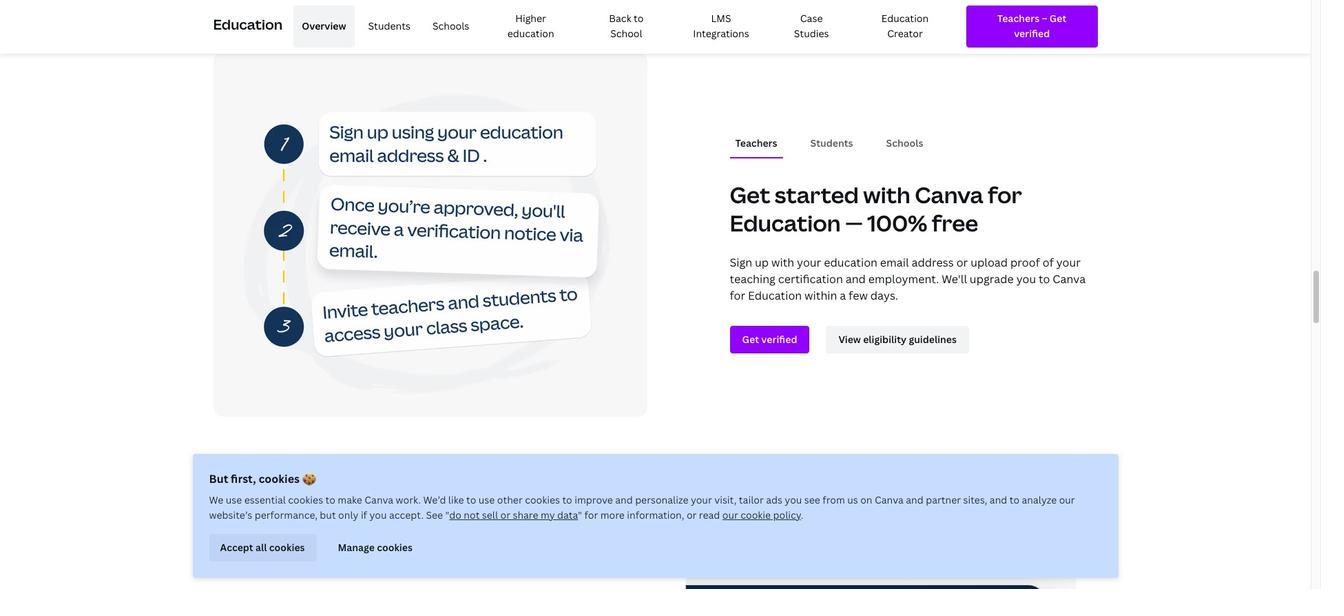Task type: locate. For each thing, give the bounding box(es) containing it.
schools button
[[881, 130, 929, 157]]

1 vertical spatial with
[[772, 255, 795, 270]]

see
[[805, 493, 821, 506]]

overview link
[[294, 6, 355, 47]]

but first, cookies 🍪
[[209, 471, 316, 486]]

us
[[848, 493, 858, 506]]

for
[[988, 180, 1022, 209], [730, 288, 746, 303], [585, 508, 598, 522]]

higher
[[516, 12, 546, 25]]

started
[[775, 180, 859, 209]]

cookies up my
[[525, 493, 560, 506]]

for down teaching
[[730, 288, 746, 303]]

with
[[864, 180, 911, 209], [772, 255, 795, 270]]

all
[[256, 541, 267, 554]]

work.
[[396, 493, 421, 506]]

for right free
[[988, 180, 1022, 209]]

lms integrations
[[693, 12, 749, 40]]

see
[[426, 508, 443, 522]]

2 horizontal spatial or
[[957, 255, 968, 270]]

—
[[846, 208, 863, 238]]

days.
[[871, 288, 898, 303]]

0 vertical spatial students
[[368, 19, 411, 33]]

studies
[[794, 27, 829, 40]]

you
[[1017, 271, 1036, 286], [785, 493, 802, 506], [370, 508, 387, 522]]

sell
[[482, 508, 498, 522]]

essential
[[244, 493, 286, 506]]

2 vertical spatial for
[[585, 508, 598, 522]]

0 horizontal spatial for
[[585, 508, 598, 522]]

menu bar
[[288, 6, 956, 47]]

education inside sign up with your education email address or upload proof of your teaching certification and employment. we'll upgrade you to canva for education within a few days.
[[748, 288, 802, 303]]

2 horizontal spatial for
[[988, 180, 1022, 209]]

visit,
[[715, 493, 737, 506]]

1 horizontal spatial students
[[811, 137, 853, 150]]

performance,
[[255, 508, 318, 522]]

education down higher
[[508, 27, 554, 40]]

case studies link
[[774, 6, 850, 47]]

your up "certification"
[[797, 255, 822, 270]]

0 horizontal spatial students
[[368, 19, 411, 33]]

"
[[445, 508, 449, 522], [578, 508, 582, 522]]

cookies
[[259, 471, 300, 486], [288, 493, 323, 506], [525, 493, 560, 506], [269, 541, 305, 554], [377, 541, 413, 554]]

use up sell
[[479, 493, 495, 506]]

canva down of
[[1053, 271, 1086, 286]]

0 vertical spatial for
[[988, 180, 1022, 209]]

1 horizontal spatial schools
[[886, 137, 924, 150]]

cookies down accept.
[[377, 541, 413, 554]]

students inside students link
[[368, 19, 411, 33]]

analyze
[[1022, 493, 1057, 506]]

0 horizontal spatial education
[[508, 27, 554, 40]]

menu bar containing higher education
[[288, 6, 956, 47]]

students inside students "button"
[[811, 137, 853, 150]]

100%
[[868, 208, 928, 238]]

personalize
[[635, 493, 689, 506]]

within
[[805, 288, 837, 303]]

school
[[611, 27, 643, 40]]

1 vertical spatial schools
[[886, 137, 924, 150]]

students
[[368, 19, 411, 33], [811, 137, 853, 150]]

or right sell
[[501, 508, 511, 522]]

and up few
[[846, 271, 866, 286]]

or left read
[[687, 508, 697, 522]]

2 " from the left
[[578, 508, 582, 522]]

use up the "website's"
[[226, 493, 242, 506]]

verification workflow image
[[213, 52, 647, 417]]

with right up
[[772, 255, 795, 270]]

1 horizontal spatial "
[[578, 508, 582, 522]]

1 vertical spatial you
[[785, 493, 802, 506]]

accept.
[[389, 508, 424, 522]]

0 vertical spatial schools
[[433, 19, 469, 33]]

policy
[[773, 508, 801, 522]]

0 horizontal spatial our
[[723, 508, 738, 522]]

0 vertical spatial you
[[1017, 271, 1036, 286]]

for inside get started with canva for education — 100% free
[[988, 180, 1022, 209]]

sites,
[[964, 493, 988, 506]]

get
[[730, 180, 771, 209]]

cookies up 'essential'
[[259, 471, 300, 486]]

our right analyze
[[1059, 493, 1075, 506]]

manage cookies
[[338, 541, 413, 554]]

students left schools link
[[368, 19, 411, 33]]

0 vertical spatial our
[[1059, 493, 1075, 506]]

but
[[320, 508, 336, 522]]

" right the see at the left bottom of page
[[445, 508, 449, 522]]

you down "proof"
[[1017, 271, 1036, 286]]

if
[[361, 508, 367, 522]]

or up we'll
[[957, 255, 968, 270]]

you right if
[[370, 508, 387, 522]]

0 horizontal spatial with
[[772, 255, 795, 270]]

1 vertical spatial education
[[824, 255, 878, 270]]

cookies right all
[[269, 541, 305, 554]]

with inside sign up with your education email address or upload proof of your teaching certification and employment. we'll upgrade you to canva for education within a few days.
[[772, 255, 795, 270]]

1 vertical spatial for
[[730, 288, 746, 303]]

with for your
[[772, 255, 795, 270]]

for down improve at left
[[585, 508, 598, 522]]

🍪
[[302, 471, 316, 486]]

1 horizontal spatial our
[[1059, 493, 1075, 506]]

1 horizontal spatial education
[[824, 255, 878, 270]]

few
[[849, 288, 868, 303]]

0 vertical spatial education
[[508, 27, 554, 40]]

up
[[755, 255, 769, 270]]

back to school link
[[584, 6, 669, 47]]

1 " from the left
[[445, 508, 449, 522]]

.
[[801, 508, 804, 522]]

schools
[[433, 19, 469, 33], [886, 137, 924, 150]]

education up few
[[824, 255, 878, 270]]

and
[[846, 271, 866, 286], [615, 493, 633, 506], [906, 493, 924, 506], [990, 493, 1008, 506]]

canva down schools button
[[915, 180, 984, 209]]

information,
[[627, 508, 685, 522]]

2 vertical spatial you
[[370, 508, 387, 522]]

0 vertical spatial with
[[864, 180, 911, 209]]

canva right on
[[875, 493, 904, 506]]

manage
[[338, 541, 375, 554]]

use
[[226, 493, 242, 506], [479, 493, 495, 506]]

we use essential cookies to make canva work. we'd like to use other cookies to improve and personalize your visit, tailor ads you see from us on canva and partner sites, and to analyze our website's performance, but only if you accept. see "
[[209, 493, 1075, 522]]

your up read
[[691, 493, 712, 506]]

employment.
[[869, 271, 939, 286]]

you up policy
[[785, 493, 802, 506]]

teachers – get verified image
[[979, 11, 1086, 42]]

1 vertical spatial students
[[811, 137, 853, 150]]

with inside get started with canva for education — 100% free
[[864, 180, 911, 209]]

1 horizontal spatial with
[[864, 180, 911, 209]]

0 horizontal spatial "
[[445, 508, 449, 522]]

our
[[1059, 493, 1075, 506], [723, 508, 738, 522]]

to up but
[[326, 493, 335, 506]]

to
[[634, 12, 644, 25], [1039, 271, 1050, 286], [326, 493, 335, 506], [466, 493, 476, 506], [563, 493, 572, 506], [1010, 493, 1020, 506]]

0 horizontal spatial use
[[226, 493, 242, 506]]

education
[[882, 12, 929, 25], [213, 15, 283, 34], [730, 208, 841, 238], [748, 288, 802, 303]]

free
[[932, 208, 979, 238]]

with right the "—"
[[864, 180, 911, 209]]

1 horizontal spatial you
[[785, 493, 802, 506]]

back to school
[[609, 12, 644, 40]]

your right of
[[1057, 255, 1081, 270]]

1 horizontal spatial for
[[730, 288, 746, 303]]

students up started
[[811, 137, 853, 150]]

students link
[[360, 6, 419, 47]]

2 horizontal spatial you
[[1017, 271, 1036, 286]]

our down the visit,
[[723, 508, 738, 522]]

canva
[[915, 180, 984, 209], [1053, 271, 1086, 286], [365, 493, 394, 506], [875, 493, 904, 506]]

to right "back"
[[634, 12, 644, 25]]

sign up with your education email address or upload proof of your teaching certification and employment. we'll upgrade you to canva for education within a few days.
[[730, 255, 1086, 303]]

your
[[797, 255, 822, 270], [1057, 255, 1081, 270], [691, 493, 712, 506]]

teachers button
[[730, 130, 783, 157]]

education creator
[[882, 12, 929, 40]]

or
[[957, 255, 968, 270], [501, 508, 511, 522], [687, 508, 697, 522]]

1 horizontal spatial use
[[479, 493, 495, 506]]

lms integrations link
[[674, 6, 768, 47]]

to down of
[[1039, 271, 1050, 286]]

accept all cookies
[[220, 541, 305, 554]]

do
[[449, 508, 462, 522]]

first,
[[231, 471, 256, 486]]

0 horizontal spatial schools
[[433, 19, 469, 33]]

sign up with your education email address or upload proof of your teaching certification and employment. we'll upgrade you to canva for education within a few days. tab panel
[[730, 243, 1098, 364]]

0 horizontal spatial your
[[691, 493, 712, 506]]

education element
[[213, 0, 1098, 53]]

with for canva
[[864, 180, 911, 209]]

tailor
[[739, 493, 764, 506]]

" down improve at left
[[578, 508, 582, 522]]



Task type: vqa. For each thing, say whether or not it's contained in the screenshot.
Templates link at left
no



Task type: describe. For each thing, give the bounding box(es) containing it.
website's
[[209, 508, 252, 522]]

more
[[601, 508, 625, 522]]

make
[[338, 493, 362, 506]]

cookie
[[741, 508, 771, 522]]

case
[[800, 12, 823, 25]]

proof
[[1011, 255, 1040, 270]]

your inside we use essential cookies to make canva work. we'd like to use other cookies to improve and personalize your visit, tailor ads you see from us on canva and partner sites, and to analyze our website's performance, but only if you accept. see "
[[691, 493, 712, 506]]

1 horizontal spatial or
[[687, 508, 697, 522]]

our inside we use essential cookies to make canva work. we'd like to use other cookies to improve and personalize your visit, tailor ads you see from us on canva and partner sites, and to analyze our website's performance, but only if you accept. see "
[[1059, 493, 1075, 506]]

0 horizontal spatial you
[[370, 508, 387, 522]]

do not sell or share my data link
[[449, 508, 578, 522]]

we'll
[[942, 271, 967, 286]]

and inside sign up with your education email address or upload proof of your teaching certification and employment. we'll upgrade you to canva for education within a few days.
[[846, 271, 866, 286]]

get started with canva for education — 100% free
[[730, 180, 1022, 238]]

education creator link
[[855, 6, 956, 47]]

our cookie policy link
[[723, 508, 801, 522]]

integrations
[[693, 27, 749, 40]]

cookies down 🍪
[[288, 493, 323, 506]]

canva inside sign up with your education email address or upload proof of your teaching certification and employment. we'll upgrade you to canva for education within a few days.
[[1053, 271, 1086, 286]]

2 horizontal spatial your
[[1057, 255, 1081, 270]]

students button
[[805, 130, 859, 157]]

education inside sign up with your education email address or upload proof of your teaching certification and employment. we'll upgrade you to canva for education within a few days.
[[824, 255, 878, 270]]

2 use from the left
[[479, 493, 495, 506]]

higher education
[[508, 12, 554, 40]]

we
[[209, 493, 224, 506]]

or inside sign up with your education email address or upload proof of your teaching certification and employment. we'll upgrade you to canva for education within a few days.
[[957, 255, 968, 270]]

certification
[[778, 271, 843, 286]]

to right like
[[466, 493, 476, 506]]

teachers
[[736, 137, 778, 150]]

upload
[[971, 255, 1008, 270]]

upgrade
[[970, 271, 1014, 286]]

schools link
[[424, 6, 478, 47]]

on
[[861, 493, 873, 506]]

a
[[840, 288, 846, 303]]

canva inside get started with canva for education — 100% free
[[915, 180, 984, 209]]

partner
[[926, 493, 961, 506]]

schools inside button
[[886, 137, 924, 150]]

we'd
[[423, 493, 446, 506]]

accept
[[220, 541, 253, 554]]

not
[[464, 508, 480, 522]]

you inside sign up with your education email address or upload proof of your teaching certification and employment. we'll upgrade you to canva for education within a few days.
[[1017, 271, 1036, 286]]

to inside sign up with your education email address or upload proof of your teaching certification and employment. we'll upgrade you to canva for education within a few days.
[[1039, 271, 1050, 286]]

address
[[912, 255, 954, 270]]

like
[[448, 493, 464, 506]]

1 vertical spatial our
[[723, 508, 738, 522]]

and left partner on the bottom right of the page
[[906, 493, 924, 506]]

ads
[[766, 493, 783, 506]]

of
[[1043, 255, 1054, 270]]

to left analyze
[[1010, 493, 1020, 506]]

1 use from the left
[[226, 493, 242, 506]]

menu bar inside education 'element'
[[288, 6, 956, 47]]

my
[[541, 508, 555, 522]]

lms
[[711, 12, 731, 25]]

education inside get started with canva for education — 100% free
[[730, 208, 841, 238]]

email
[[880, 255, 909, 270]]

improve
[[575, 493, 613, 506]]

to inside "back to school"
[[634, 12, 644, 25]]

do not sell or share my data " for more information, or read our cookie policy .
[[449, 508, 804, 522]]

0 horizontal spatial or
[[501, 508, 511, 522]]

for inside sign up with your education email address or upload proof of your teaching certification and employment. we'll upgrade you to canva for education within a few days.
[[730, 288, 746, 303]]

back
[[609, 12, 632, 25]]

creator
[[888, 27, 923, 40]]

accept all cookies button
[[209, 534, 316, 562]]

manage cookies button
[[327, 534, 424, 562]]

" inside we use essential cookies to make canva work. we'd like to use other cookies to improve and personalize your visit, tailor ads you see from us on canva and partner sites, and to analyze our website's performance, but only if you accept. see "
[[445, 508, 449, 522]]

other
[[497, 493, 523, 506]]

share
[[513, 508, 538, 522]]

from
[[823, 493, 845, 506]]

to up data
[[563, 493, 572, 506]]

education inside education creator link
[[882, 12, 929, 25]]

1 horizontal spatial your
[[797, 255, 822, 270]]

and right sites,
[[990, 493, 1008, 506]]

overview
[[302, 19, 346, 33]]

higher education link
[[483, 6, 579, 47]]

education inside 'element'
[[508, 27, 554, 40]]

schools inside education 'element'
[[433, 19, 469, 33]]

case studies
[[794, 12, 829, 40]]

but
[[209, 471, 228, 486]]

teaching
[[730, 271, 776, 286]]

data
[[557, 508, 578, 522]]

only
[[338, 508, 359, 522]]

sign
[[730, 255, 753, 270]]

read
[[699, 508, 720, 522]]

canva up if
[[365, 493, 394, 506]]

and up do not sell or share my data " for more information, or read our cookie policy .
[[615, 493, 633, 506]]



